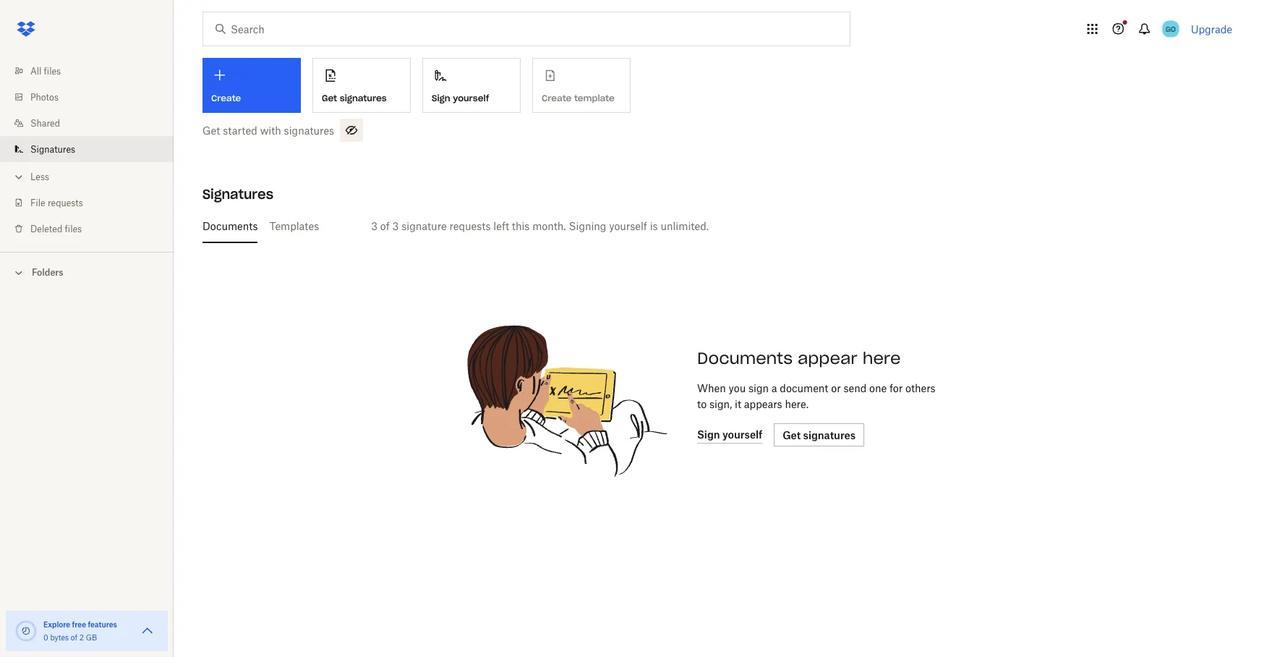 Task type: describe. For each thing, give the bounding box(es) containing it.
you
[[729, 382, 746, 394]]

of inside explore free features 0 bytes of 2 gb
[[71, 633, 77, 642]]

less
[[30, 171, 49, 182]]

of inside tab list
[[381, 220, 390, 232]]

0
[[43, 633, 48, 642]]

free
[[72, 620, 86, 629]]

features
[[88, 620, 117, 629]]

is
[[650, 220, 658, 232]]

deleted files
[[30, 223, 82, 234]]

1 vertical spatial yourself
[[609, 220, 648, 232]]

list containing all files
[[0, 49, 174, 252]]

it
[[735, 398, 742, 410]]

get started with signatures
[[203, 124, 334, 136]]

explore
[[43, 620, 70, 629]]

documents for documents
[[203, 220, 258, 232]]

left
[[494, 220, 509, 232]]

2 horizontal spatial yourself
[[723, 428, 763, 441]]

month.
[[533, 220, 566, 232]]

signatures list item
[[0, 136, 174, 162]]

signature
[[402, 220, 447, 232]]

1 horizontal spatial get signatures button
[[774, 423, 865, 446]]

1 horizontal spatial sign
[[698, 428, 720, 441]]

3 of 3 signature requests left this month. signing yourself is unlimited.
[[371, 220, 709, 232]]

to
[[698, 398, 707, 410]]

tab list containing documents
[[203, 208, 1227, 243]]

when
[[698, 382, 726, 394]]

2
[[79, 633, 84, 642]]

Search in folder "Dropbox" text field
[[231, 21, 821, 37]]

file
[[30, 197, 45, 208]]

templates
[[270, 220, 319, 232]]

a
[[772, 382, 778, 394]]

signatures link
[[12, 136, 174, 162]]

file requests link
[[12, 190, 174, 216]]

2 horizontal spatial get
[[783, 429, 801, 441]]

when you sign a document or send one for others to sign, it appears here.
[[698, 382, 936, 410]]

1 horizontal spatial requests
[[450, 220, 491, 232]]

2 3 from the left
[[393, 220, 399, 232]]

shared link
[[12, 110, 174, 136]]

or
[[832, 382, 841, 394]]

file requests
[[30, 197, 83, 208]]

documents tab
[[203, 208, 258, 243]]

send
[[844, 382, 867, 394]]

1 3 from the left
[[371, 220, 378, 232]]

upgrade
[[1192, 23, 1233, 35]]

0 horizontal spatial get signatures
[[322, 92, 387, 104]]

signing
[[569, 220, 607, 232]]

bytes
[[50, 633, 69, 642]]

signatures inside "link"
[[30, 144, 75, 154]]

1 vertical spatial signatures
[[284, 124, 334, 136]]

sign,
[[710, 398, 732, 410]]

with
[[260, 124, 281, 136]]

0 vertical spatial sign yourself button
[[423, 58, 521, 113]]

less image
[[12, 170, 26, 184]]

here
[[863, 348, 901, 368]]

unlimited.
[[661, 220, 709, 232]]

0 horizontal spatial yourself
[[453, 92, 489, 104]]

for
[[890, 382, 903, 394]]

0 vertical spatial sign yourself
[[432, 92, 489, 104]]



Task type: locate. For each thing, give the bounding box(es) containing it.
0 horizontal spatial get
[[203, 124, 220, 136]]

1 vertical spatial get signatures button
[[774, 423, 865, 446]]

sign
[[432, 92, 450, 104], [698, 428, 720, 441]]

0 vertical spatial get signatures
[[322, 92, 387, 104]]

1 vertical spatial sign yourself button
[[698, 426, 763, 444]]

tab list
[[203, 208, 1227, 243]]

folders
[[32, 267, 63, 278]]

1 horizontal spatial yourself
[[609, 220, 648, 232]]

2 vertical spatial signatures
[[804, 429, 856, 441]]

1 horizontal spatial signatures
[[203, 186, 274, 202]]

appears
[[745, 398, 783, 410]]

list
[[0, 49, 174, 252]]

create button
[[203, 58, 301, 113]]

photos link
[[12, 84, 174, 110]]

1 vertical spatial get
[[203, 124, 220, 136]]

files for all files
[[44, 65, 61, 76]]

documents up you
[[698, 348, 793, 368]]

appear
[[798, 348, 858, 368]]

folders button
[[0, 261, 174, 283]]

0 horizontal spatial sign yourself
[[432, 92, 489, 104]]

templates tab
[[270, 208, 319, 243]]

here.
[[785, 398, 809, 410]]

requests
[[48, 197, 83, 208], [450, 220, 491, 232]]

one
[[870, 382, 887, 394]]

1 horizontal spatial get
[[322, 92, 337, 104]]

1 vertical spatial sign yourself
[[698, 428, 763, 441]]

0 vertical spatial get signatures button
[[313, 58, 411, 113]]

get signatures
[[322, 92, 387, 104], [783, 429, 856, 441]]

0 vertical spatial signatures
[[340, 92, 387, 104]]

1 horizontal spatial files
[[65, 223, 82, 234]]

this
[[512, 220, 530, 232]]

of left signature
[[381, 220, 390, 232]]

go
[[1166, 24, 1176, 33]]

files right the all at the top left
[[44, 65, 61, 76]]

0 vertical spatial yourself
[[453, 92, 489, 104]]

get
[[322, 92, 337, 104], [203, 124, 220, 136], [783, 429, 801, 441]]

0 vertical spatial signatures
[[30, 144, 75, 154]]

get up get started with signatures
[[322, 92, 337, 104]]

sign
[[749, 382, 769, 394]]

0 horizontal spatial get signatures button
[[313, 58, 411, 113]]

0 vertical spatial files
[[44, 65, 61, 76]]

explore free features 0 bytes of 2 gb
[[43, 620, 117, 642]]

files right deleted
[[65, 223, 82, 234]]

2 vertical spatial yourself
[[723, 428, 763, 441]]

sign yourself
[[432, 92, 489, 104], [698, 428, 763, 441]]

1 horizontal spatial sign yourself button
[[698, 426, 763, 444]]

1 horizontal spatial sign yourself
[[698, 428, 763, 441]]

1 horizontal spatial 3
[[393, 220, 399, 232]]

0 horizontal spatial sign
[[432, 92, 450, 104]]

yourself
[[453, 92, 489, 104], [609, 220, 648, 232], [723, 428, 763, 441]]

quota usage element
[[14, 619, 38, 643]]

1 vertical spatial sign
[[698, 428, 720, 441]]

others
[[906, 382, 936, 394]]

get signatures button
[[313, 58, 411, 113], [774, 423, 865, 446]]

all
[[30, 65, 41, 76]]

requests inside file requests link
[[48, 197, 83, 208]]

1 vertical spatial files
[[65, 223, 82, 234]]

1 vertical spatial get signatures
[[783, 429, 856, 441]]

signatures
[[340, 92, 387, 104], [284, 124, 334, 136], [804, 429, 856, 441]]

go button
[[1160, 17, 1183, 41]]

requests left left
[[450, 220, 491, 232]]

documents
[[203, 220, 258, 232], [698, 348, 793, 368]]

create
[[211, 93, 241, 104]]

of
[[381, 220, 390, 232], [71, 633, 77, 642]]

shared
[[30, 118, 60, 128]]

0 horizontal spatial signatures
[[30, 144, 75, 154]]

1 horizontal spatial signatures
[[340, 92, 387, 104]]

files
[[44, 65, 61, 76], [65, 223, 82, 234]]

0 vertical spatial requests
[[48, 197, 83, 208]]

1 vertical spatial documents
[[698, 348, 793, 368]]

0 horizontal spatial documents
[[203, 220, 258, 232]]

get down here.
[[783, 429, 801, 441]]

1 horizontal spatial get signatures
[[783, 429, 856, 441]]

requests right the file
[[48, 197, 83, 208]]

files for deleted files
[[65, 223, 82, 234]]

0 vertical spatial of
[[381, 220, 390, 232]]

documents appear here
[[698, 348, 901, 368]]

0 vertical spatial get
[[322, 92, 337, 104]]

2 vertical spatial get
[[783, 429, 801, 441]]

0 vertical spatial documents
[[203, 220, 258, 232]]

gb
[[86, 633, 97, 642]]

signatures
[[30, 144, 75, 154], [203, 186, 274, 202]]

1 vertical spatial signatures
[[203, 186, 274, 202]]

get left started
[[203, 124, 220, 136]]

1 horizontal spatial documents
[[698, 348, 793, 368]]

all files link
[[12, 58, 174, 84]]

documents for documents appear here
[[698, 348, 793, 368]]

0 horizontal spatial of
[[71, 633, 77, 642]]

0 horizontal spatial sign yourself button
[[423, 58, 521, 113]]

documents left templates
[[203, 220, 258, 232]]

2 horizontal spatial signatures
[[804, 429, 856, 441]]

signatures up documents tab
[[203, 186, 274, 202]]

1 vertical spatial requests
[[450, 220, 491, 232]]

deleted
[[30, 223, 62, 234]]

all files
[[30, 65, 61, 76]]

1 vertical spatial of
[[71, 633, 77, 642]]

0 horizontal spatial signatures
[[284, 124, 334, 136]]

of left 2
[[71, 633, 77, 642]]

started
[[223, 124, 258, 136]]

document
[[780, 382, 829, 394]]

3
[[371, 220, 378, 232], [393, 220, 399, 232]]

upgrade link
[[1192, 23, 1233, 35]]

0 horizontal spatial files
[[44, 65, 61, 76]]

dropbox image
[[12, 14, 41, 43]]

sign yourself button
[[423, 58, 521, 113], [698, 426, 763, 444]]

0 horizontal spatial 3
[[371, 220, 378, 232]]

signatures down shared
[[30, 144, 75, 154]]

deleted files link
[[12, 216, 174, 242]]

0 horizontal spatial requests
[[48, 197, 83, 208]]

photos
[[30, 92, 59, 102]]

1 horizontal spatial of
[[381, 220, 390, 232]]

0 vertical spatial sign
[[432, 92, 450, 104]]



Task type: vqa. For each thing, say whether or not it's contained in the screenshot.
Contact to the top
no



